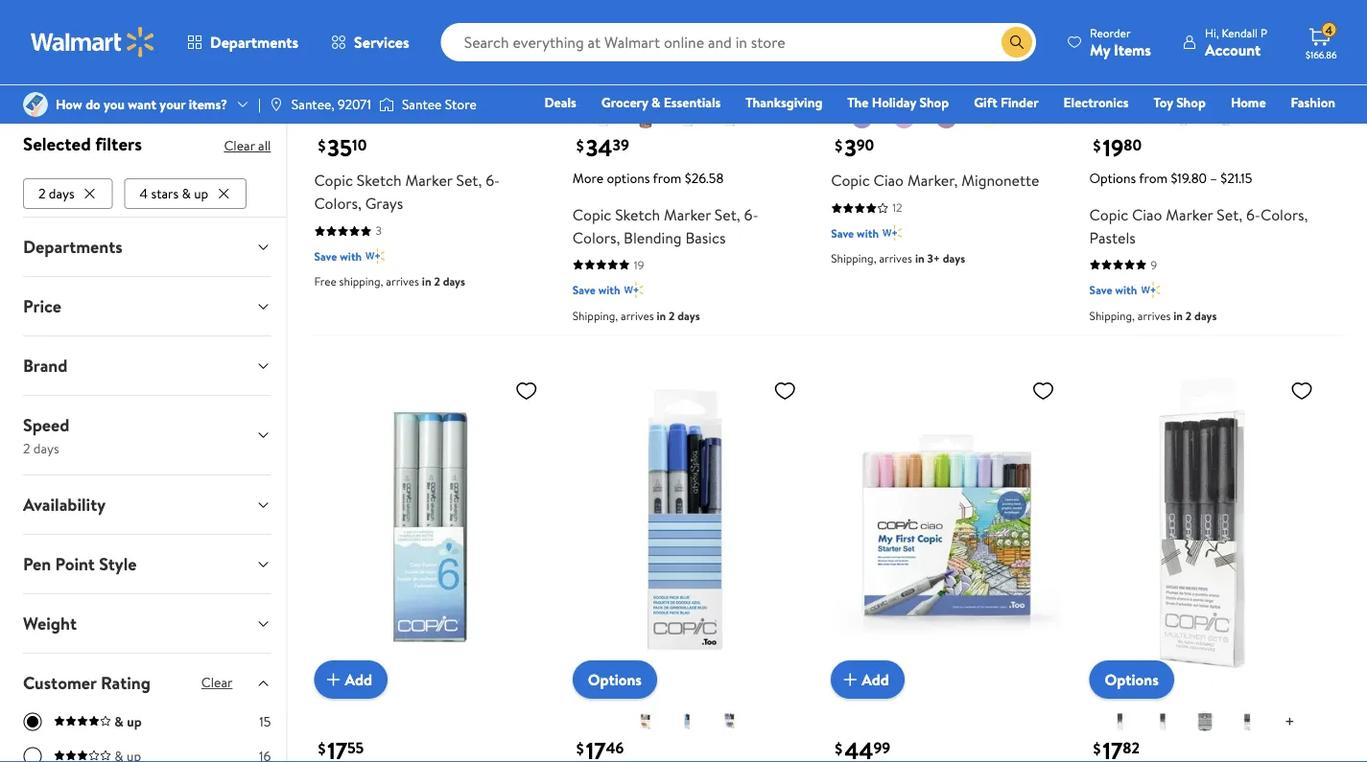 Task type: describe. For each thing, give the bounding box(es) containing it.
grocery
[[602, 93, 648, 112]]

grocery & essentials
[[602, 93, 721, 112]]

selected filters
[[23, 131, 142, 156]]

santee, 92071
[[292, 95, 371, 114]]

0 vertical spatial departments button
[[171, 19, 315, 65]]

copic doodle pack, blue image
[[573, 371, 804, 684]]

options down $ 19 80
[[1090, 169, 1136, 188]]

free shipping, arrives in 2 days
[[314, 274, 465, 290]]

kendall
[[1222, 24, 1258, 41]]

2 right shipping,
[[434, 274, 440, 290]]

2 inside speed 2 days
[[23, 439, 30, 457]]

azalea image
[[893, 107, 916, 130]]

filters
[[95, 131, 142, 156]]

services button
[[315, 19, 426, 65]]

weight
[[23, 612, 77, 636]]

add for 99
[[862, 670, 889, 691]]

walmart plus image
[[624, 281, 644, 300]]

walmart+
[[1279, 120, 1336, 139]]

$ left 99
[[835, 739, 843, 760]]

selected
[[23, 131, 91, 156]]

hi,
[[1205, 24, 1219, 41]]

marker inside the copic sketch marker set, 6- colors, grays
[[406, 170, 453, 191]]

more options from $26.58
[[573, 169, 724, 188]]

save left walmart plus icon
[[573, 282, 596, 299]]

$ 3 90
[[835, 132, 875, 164]]

2 down copic ciao marker set, 6-colors, pastels
[[1186, 308, 1192, 324]]

 image for santee store
[[379, 95, 394, 114]]

p
[[1261, 24, 1268, 41]]

3+
[[928, 251, 940, 267]]

$ left the 82
[[1094, 739, 1101, 760]]

save with for walmart plus image for 35
[[314, 248, 362, 265]]

search icon image
[[1010, 35, 1025, 50]]

shipping, for 34
[[573, 308, 618, 324]]

sketch for blending
[[615, 204, 660, 225]]

services
[[354, 32, 409, 53]]

grays
[[365, 193, 403, 214]]

pastels
[[1090, 227, 1136, 248]]

options up the at the right of the page
[[847, 66, 901, 88]]

availability tab
[[8, 476, 286, 534]]

electronics
[[1064, 93, 1129, 112]]

registry link
[[1106, 119, 1173, 140]]

pen point style
[[23, 552, 137, 576]]

1 horizontal spatial shipping,
[[831, 251, 877, 267]]

price button
[[8, 277, 286, 336]]

add to favorites list, copic doodle pack, blue image
[[774, 379, 797, 403]]

–
[[1211, 169, 1218, 188]]

reorder
[[1090, 24, 1131, 41]]

2 days
[[38, 184, 74, 203]]

thanksgiving link
[[737, 92, 831, 113]]

brand
[[23, 354, 68, 378]]

1 vertical spatial 3
[[376, 223, 382, 239]]

stars
[[151, 184, 179, 203]]

0 horizontal spatial 19
[[634, 257, 644, 273]]

80
[[1124, 135, 1142, 156]]

with down pastels
[[1116, 282, 1138, 299]]

essentials
[[664, 93, 721, 112]]

& up
[[115, 713, 142, 731]]

add to cart image for 99
[[839, 669, 862, 692]]

black sp image
[[1194, 710, 1217, 733]]

options for copic sketch marker set, 6- colors, blending basics
[[588, 66, 642, 88]]

in left "3+"
[[915, 251, 925, 267]]

0 vertical spatial departments
[[210, 32, 299, 53]]

do
[[86, 95, 100, 114]]

copic for copic sketch marker set, 6- colors, blending basics
[[573, 204, 612, 225]]

walmart plus image for 3
[[883, 224, 902, 243]]

options link for 3
[[831, 58, 916, 96]]

marker for 19
[[1166, 204, 1214, 225]]

& inside the customer rating option group
[[115, 713, 124, 731]]

customer rating button
[[8, 654, 286, 713]]

shipping, for 19
[[1090, 308, 1135, 324]]

$ 35 10
[[318, 132, 367, 164]]

shipping, arrives in 2 days for 34
[[573, 308, 700, 324]]

+
[[1285, 710, 1295, 734]]

39
[[613, 135, 629, 156]]

all
[[258, 136, 271, 155]]

$ 19 80
[[1094, 132, 1142, 164]]

santee store
[[402, 95, 477, 114]]

barium yellow image
[[977, 107, 1001, 130]]

arrives down 9
[[1138, 308, 1171, 324]]

in right shipping,
[[422, 274, 431, 290]]

82
[[1123, 738, 1140, 759]]

copic for copic ciao marker set, 6-colors, pastels
[[1090, 204, 1129, 225]]

4 for 4
[[1326, 22, 1333, 38]]

deals link
[[536, 92, 585, 113]]

in down copic ciao marker set, 6-colors, pastels
[[1174, 308, 1183, 324]]

set, for 19
[[1217, 204, 1243, 225]]

4 stars & up list item
[[124, 174, 251, 209]]

2 inside button
[[38, 184, 46, 203]]

store
[[445, 95, 477, 114]]

none image
[[718, 710, 741, 733]]

customer rating tab
[[8, 654, 286, 713]]

3 out of 5 stars and up, 16 items radio
[[23, 747, 42, 763]]

$ inside $ 34 39
[[577, 135, 584, 156]]

style
[[99, 552, 137, 576]]

add button for 99
[[831, 661, 905, 700]]

reorder my items
[[1090, 24, 1152, 60]]

$26.58
[[685, 169, 724, 188]]

account
[[1205, 39, 1261, 60]]

black image
[[1109, 710, 1132, 733]]

2 days button
[[23, 178, 113, 209]]

santee
[[402, 95, 442, 114]]

how do you want your items?
[[56, 95, 227, 114]]

price
[[23, 294, 61, 318]]

shipping,
[[339, 274, 383, 290]]

save with for walmart plus image for 3
[[831, 225, 879, 242]]

add to cart image
[[322, 65, 345, 88]]

copic sketch marker set, 6- colors, blending basics
[[573, 204, 759, 248]]

add for 55
[[345, 670, 372, 691]]

marker,
[[908, 170, 958, 191]]

1 from from the left
[[653, 169, 682, 188]]

add button for 55
[[314, 661, 388, 700]]

weight button
[[8, 595, 286, 653]]

customer
[[23, 672, 97, 696]]

clear all button
[[224, 131, 271, 161]]

save down pastels
[[1090, 282, 1113, 299]]

thanksgiving
[[746, 93, 823, 112]]

& inside grocery & essentials link
[[652, 93, 661, 112]]

|
[[258, 95, 261, 114]]

46
[[606, 738, 624, 759]]

pen
[[23, 552, 51, 576]]

add to cart image for 55
[[322, 669, 345, 692]]

1 horizontal spatial 19
[[1103, 132, 1124, 164]]

earth essentials image
[[634, 107, 658, 130]]

departments inside tab
[[23, 235, 122, 259]]

one debit link
[[1180, 119, 1262, 140]]

Search search field
[[441, 23, 1037, 61]]

save with for bottom walmart plus image
[[1090, 282, 1138, 299]]

options for 46
[[588, 670, 642, 691]]

weight tab
[[8, 595, 286, 653]]

options for copic ciao marker set, 6-colors, pastels
[[1105, 66, 1159, 88]]

walmart plus image for 35
[[366, 247, 385, 266]]

2 days list item
[[23, 174, 117, 209]]

applied filters section element
[[23, 131, 142, 156]]

customer rating
[[23, 672, 151, 696]]

colors, inside the copic sketch marker set, 6- colors, grays
[[314, 193, 362, 214]]

baby blossoms image
[[935, 107, 958, 130]]

copic sketch marker set, 6-colors, blending basics image
[[573, 0, 804, 81]]

pen point style tab
[[8, 535, 286, 594]]

deals
[[545, 93, 577, 112]]

sketch for grays
[[357, 170, 402, 191]]

colors, for 34
[[573, 227, 620, 248]]

copic for copic sketch marker set, 6- colors, grays
[[314, 170, 353, 191]]

save with for walmart plus icon
[[573, 282, 621, 299]]

up inside the customer rating option group
[[127, 713, 142, 731]]

options from $19.80 – $21.15
[[1090, 169, 1253, 188]]



Task type: vqa. For each thing, say whether or not it's contained in the screenshot.
My
yes



Task type: locate. For each thing, give the bounding box(es) containing it.
ciao up pastels
[[1132, 204, 1163, 225]]

clear for clear all
[[224, 136, 255, 155]]

brand tab
[[8, 337, 286, 395]]

price tab
[[8, 277, 286, 336]]

with up shipping,
[[340, 248, 362, 265]]

speed tab
[[8, 396, 286, 475]]

rating
[[101, 672, 151, 696]]

days down 'selected'
[[49, 184, 74, 203]]

90
[[857, 135, 875, 156]]

colors, for 19
[[1261, 204, 1309, 225]]

brand button
[[8, 337, 286, 395]]

Walmart Site-Wide search field
[[441, 23, 1037, 61]]

55
[[347, 738, 364, 759]]

1 horizontal spatial marker
[[664, 204, 711, 225]]

items?
[[189, 95, 227, 114]]

0 horizontal spatial shipping, arrives in 2 days
[[573, 308, 700, 324]]

0 vertical spatial sketch
[[357, 170, 402, 191]]

1 horizontal spatial from
[[1139, 169, 1168, 188]]

my
[[1090, 39, 1111, 60]]

marker inside copic sketch marker set, 6- colors, blending basics
[[664, 204, 711, 225]]

marker inside copic ciao marker set, 6-colors, pastels
[[1166, 204, 1214, 225]]

ciao for marker,
[[874, 170, 904, 191]]

set, inside copic ciao marker set, 6-colors, pastels
[[1217, 204, 1243, 225]]

options up grocery
[[588, 66, 642, 88]]

34
[[586, 132, 613, 164]]

2 horizontal spatial set,
[[1217, 204, 1243, 225]]

0 horizontal spatial 4
[[140, 184, 148, 203]]

0 horizontal spatial from
[[653, 169, 682, 188]]

$
[[318, 135, 326, 156], [577, 135, 584, 156], [835, 135, 843, 156], [1094, 135, 1101, 156], [318, 739, 326, 760], [577, 739, 584, 760], [835, 739, 843, 760], [1094, 739, 1101, 760]]

copic up pastels
[[1090, 204, 1129, 225]]

4 stars & up button
[[124, 178, 247, 209]]

0 horizontal spatial 3
[[376, 223, 382, 239]]

6- inside the copic sketch marker set, 6- colors, grays
[[486, 170, 500, 191]]

0 vertical spatial &
[[652, 93, 661, 112]]

copic down 35
[[314, 170, 353, 191]]

0 vertical spatial clear
[[224, 136, 255, 155]]

save with up shipping, arrives in 3+ days
[[831, 225, 879, 242]]

colors, left blending in the top of the page
[[573, 227, 620, 248]]

1 add to cart image from the left
[[322, 669, 345, 692]]

$ left the 34
[[577, 135, 584, 156]]

the holiday shop
[[848, 93, 949, 112]]

up right stars
[[194, 184, 208, 203]]

add button up 99
[[831, 661, 905, 700]]

1 horizontal spatial up
[[194, 184, 208, 203]]

set, down $21.15
[[1217, 204, 1243, 225]]

99
[[874, 738, 891, 759]]

the
[[848, 93, 869, 112]]

toy shop link
[[1145, 92, 1215, 113]]

shipping, arrives in 2 days for 19
[[1090, 308, 1217, 324]]

1 vertical spatial &
[[182, 184, 191, 203]]

2 vertical spatial walmart plus image
[[1142, 281, 1161, 300]]

up down 'rating'
[[127, 713, 142, 731]]

2 horizontal spatial walmart plus image
[[1142, 281, 1161, 300]]

1 horizontal spatial ciao
[[1132, 204, 1163, 225]]

copic ciao marker, mignonette image
[[831, 0, 1063, 81]]

walmart plus image
[[883, 224, 902, 243], [366, 247, 385, 266], [1142, 281, 1161, 300]]

departments button up | in the top of the page
[[171, 19, 315, 65]]

$ inside $ 3 90
[[835, 135, 843, 156]]

1 horizontal spatial shipping, arrives in 2 days
[[1090, 308, 1217, 324]]

marker down $19.80
[[1166, 204, 1214, 225]]

set, inside copic sketch marker set, 6- colors, blending basics
[[715, 204, 741, 225]]

0 horizontal spatial shipping,
[[573, 308, 618, 324]]

add button
[[314, 58, 388, 96], [314, 661, 388, 700], [831, 661, 905, 700]]

0 vertical spatial 4
[[1326, 22, 1333, 38]]

 image right 92071
[[379, 95, 394, 114]]

2
[[38, 184, 46, 203], [434, 274, 440, 290], [669, 308, 675, 324], [1186, 308, 1192, 324], [23, 439, 30, 457]]

options up assorted 'image'
[[588, 670, 642, 691]]

1 horizontal spatial add to cart image
[[839, 669, 862, 692]]

options link for 34
[[573, 58, 657, 96]]

copic ciao marker set, 6-colors, pastels
[[1090, 204, 1309, 248]]

copic sketch marker fusion set, 3-colors, #6 image
[[314, 371, 546, 684]]

copic sketch marker set, 6- colors, grays
[[314, 170, 500, 214]]

home
[[1231, 93, 1266, 112]]

with
[[857, 225, 879, 242], [340, 248, 362, 265], [599, 282, 621, 299], [1116, 282, 1138, 299]]

marker down santee
[[406, 170, 453, 191]]

save with up free
[[314, 248, 362, 265]]

6- inside copic sketch marker set, 6- colors, blending basics
[[744, 204, 759, 225]]

& down 'rating'
[[115, 713, 124, 731]]

1 horizontal spatial 3
[[845, 132, 857, 164]]

clear button
[[178, 670, 256, 697]]

shop right toy
[[1177, 93, 1206, 112]]

with up shipping, arrives in 3+ days
[[857, 225, 879, 242]]

2 down speed on the left
[[23, 439, 30, 457]]

4 stars & up
[[140, 184, 208, 203]]

1 horizontal spatial set,
[[715, 204, 741, 225]]

6- inside copic ciao marker set, 6-colors, pastels
[[1247, 204, 1261, 225]]

copic inside copic sketch marker set, 6- colors, blending basics
[[573, 204, 612, 225]]

1 vertical spatial clear
[[201, 674, 233, 693]]

19 down electronics
[[1103, 132, 1124, 164]]

add to favorites list, copic multiliner set, 4-pen, black, broad image
[[1291, 379, 1314, 403]]

clear all
[[224, 136, 271, 155]]

sketch up blending in the top of the page
[[615, 204, 660, 225]]

your
[[160, 95, 186, 114]]

0 horizontal spatial departments
[[23, 235, 122, 259]]

arrives
[[880, 251, 913, 267], [386, 274, 419, 290], [621, 308, 654, 324], [1138, 308, 1171, 324]]

19
[[1103, 132, 1124, 164], [634, 257, 644, 273]]

$ 34 39
[[577, 132, 629, 164]]

$ left 46
[[577, 739, 584, 760]]

1 vertical spatial up
[[127, 713, 142, 731]]

clear for clear
[[201, 674, 233, 693]]

0 vertical spatial ciao
[[874, 170, 904, 191]]

options link for 19
[[1090, 58, 1175, 96]]

shipping, arrives in 2 days down walmart plus icon
[[573, 308, 700, 324]]

blue image
[[676, 710, 699, 733]]

0 horizontal spatial marker
[[406, 170, 453, 191]]

days down speed on the left
[[33, 439, 59, 457]]

colors, inside copic sketch marker set, 6- colors, blending basics
[[573, 227, 620, 248]]

with left walmart plus icon
[[599, 282, 621, 299]]

0 horizontal spatial shop
[[920, 93, 949, 112]]

blending
[[624, 227, 682, 248]]

 image
[[269, 97, 284, 112]]

1 horizontal spatial &
[[182, 184, 191, 203]]

copic sketch marker set, 6-colors, grays image
[[314, 0, 546, 81]]

0 vertical spatial up
[[194, 184, 208, 203]]

0 horizontal spatial walmart plus image
[[366, 247, 385, 266]]

ciao
[[874, 170, 904, 191], [1132, 204, 1163, 225]]

clear up the customer rating option group
[[201, 674, 233, 693]]

ciao inside copic ciao marker set, 6-colors, pastels
[[1132, 204, 1163, 225]]

walmart plus image down 9
[[1142, 281, 1161, 300]]

ciao up the 12
[[874, 170, 904, 191]]

1 vertical spatial sketch
[[615, 204, 660, 225]]

1 horizontal spatial walmart plus image
[[883, 224, 902, 243]]

set, inside the copic sketch marker set, 6- colors, grays
[[456, 170, 482, 191]]

floral favorites 2 image
[[719, 107, 742, 130]]

days right shipping,
[[443, 274, 465, 290]]

options
[[588, 66, 642, 88], [847, 66, 901, 88], [1105, 66, 1159, 88], [1090, 169, 1136, 188], [588, 670, 642, 691], [1105, 670, 1159, 691]]

electronics link
[[1055, 92, 1138, 113]]

12
[[893, 200, 903, 216]]

arrives left "3+"
[[880, 251, 913, 267]]

free
[[314, 274, 337, 290]]

departments down 2 days button
[[23, 235, 122, 259]]

$ left 35
[[318, 135, 326, 156]]

availability button
[[8, 476, 286, 534]]

sketch up the grays
[[357, 170, 402, 191]]

speed
[[23, 413, 69, 437]]

finder
[[1001, 93, 1039, 112]]

set, up basics
[[715, 204, 741, 225]]

debit
[[1221, 120, 1254, 139]]

1 horizontal spatial sketch
[[615, 204, 660, 225]]

add button down services
[[314, 58, 388, 96]]

1 vertical spatial departments button
[[8, 218, 286, 276]]

from left $19.80
[[1139, 169, 1168, 188]]

0 horizontal spatial up
[[127, 713, 142, 731]]

the holiday shop link
[[839, 92, 958, 113]]

0 horizontal spatial ciao
[[874, 170, 904, 191]]

save with left walmart plus icon
[[573, 282, 621, 299]]

registry
[[1115, 120, 1164, 139]]

0 horizontal spatial  image
[[23, 92, 48, 117]]

walmart+ link
[[1270, 119, 1345, 140]]

$ inside $ 35 10
[[318, 135, 326, 156]]

add to favorites list, copic copic ciao marker my first copic starter set, 12-piece set image
[[1032, 379, 1055, 403]]

sketch inside the copic sketch marker set, 6- colors, grays
[[357, 170, 402, 191]]

from
[[653, 169, 682, 188], [1139, 169, 1168, 188]]

2 horizontal spatial &
[[652, 93, 661, 112]]

0 horizontal spatial add to cart image
[[322, 669, 345, 692]]

$19.80
[[1171, 169, 1207, 188]]

gift finder
[[974, 93, 1039, 112]]

list
[[23, 174, 271, 209]]

&
[[652, 93, 661, 112], [182, 184, 191, 203], [115, 713, 124, 731]]

add up the 55
[[345, 670, 372, 691]]

arrives down walmart plus icon
[[621, 308, 654, 324]]

colors, left the grays
[[314, 193, 362, 214]]

sea image
[[1214, 107, 1237, 130]]

up
[[194, 184, 208, 203], [127, 713, 142, 731]]

grocery & essentials link
[[593, 92, 730, 113]]

add up 92071
[[345, 66, 372, 87]]

0 horizontal spatial 6-
[[486, 170, 500, 191]]

copic inside the copic sketch marker set, 6- colors, grays
[[314, 170, 353, 191]]

more
[[573, 169, 604, 188]]

days down basics
[[678, 308, 700, 324]]

3 down amethyst icon
[[845, 132, 857, 164]]

3 down the grays
[[376, 223, 382, 239]]

2 from from the left
[[1139, 169, 1168, 188]]

days right "3+"
[[943, 251, 966, 267]]

10
[[352, 135, 367, 156]]

list containing 2 days
[[23, 174, 271, 209]]

add to cart image
[[322, 669, 345, 692], [839, 669, 862, 692]]

$ inside $ 19 80
[[1094, 135, 1101, 156]]

$ left '90'
[[835, 135, 843, 156]]

& right grocery
[[652, 93, 661, 112]]

19 up walmart plus icon
[[634, 257, 644, 273]]

in
[[915, 251, 925, 267], [422, 274, 431, 290], [657, 308, 666, 324], [1174, 308, 1183, 324]]

departments tab
[[8, 218, 286, 276]]

floral favorites 1 image
[[677, 107, 700, 130]]

gift
[[974, 93, 998, 112]]

marker for 34
[[664, 204, 711, 225]]

$ left "80"
[[1094, 135, 1101, 156]]

0 vertical spatial walmart plus image
[[883, 224, 902, 243]]

0 horizontal spatial &
[[115, 713, 124, 731]]

0 horizontal spatial colors,
[[314, 193, 362, 214]]

ciao for marker
[[1132, 204, 1163, 225]]

$166.86
[[1306, 48, 1337, 61]]

 image for how do you want your items?
[[23, 92, 48, 117]]

walmart plus image down the 12
[[883, 224, 902, 243]]

pastels image
[[1172, 107, 1195, 130]]

one debit
[[1189, 120, 1254, 139]]

speed 2 days
[[23, 413, 69, 457]]

4 for 4 stars & up
[[140, 184, 148, 203]]

1 vertical spatial walmart plus image
[[366, 247, 385, 266]]

fashion
[[1291, 93, 1336, 112]]

add up 99
[[862, 670, 889, 691]]

2 horizontal spatial marker
[[1166, 204, 1214, 225]]

shop inside toy shop link
[[1177, 93, 1206, 112]]

colors, inside copic ciao marker set, 6-colors, pastels
[[1261, 204, 1309, 225]]

 image left how
[[23, 92, 48, 117]]

0 horizontal spatial sketch
[[357, 170, 402, 191]]

mignonette
[[962, 170, 1040, 191]]

in down blending in the top of the page
[[657, 308, 666, 324]]

0 vertical spatial 19
[[1103, 132, 1124, 164]]

sketch inside copic sketch marker set, 6- colors, blending basics
[[615, 204, 660, 225]]

cool gray image
[[1236, 710, 1259, 733]]

departments up | in the top of the page
[[210, 32, 299, 53]]

save up shipping, arrives in 3+ days
[[831, 225, 854, 242]]

2 shop from the left
[[1177, 93, 1206, 112]]

4 up $166.86
[[1326, 22, 1333, 38]]

clear left all
[[224, 136, 255, 155]]

2 down 'selected'
[[38, 184, 46, 203]]

departments
[[210, 32, 299, 53], [23, 235, 122, 259]]

1 horizontal spatial 4
[[1326, 22, 1333, 38]]

black fine image
[[1152, 710, 1175, 733]]

assorted image
[[634, 710, 657, 733]]

shop right azalea image
[[920, 93, 949, 112]]

4 inside button
[[140, 184, 148, 203]]

6- for 34
[[744, 204, 759, 225]]

copic down more
[[573, 204, 612, 225]]

sketch
[[357, 170, 402, 191], [615, 204, 660, 225]]

4 out of 5 stars and up, 15 items radio
[[23, 713, 42, 732]]

fashion link
[[1283, 92, 1345, 113]]

2 vertical spatial &
[[115, 713, 124, 731]]

marker up basics
[[664, 204, 711, 225]]

days down copic ciao marker set, 6-colors, pastels
[[1195, 308, 1217, 324]]

1 shop from the left
[[920, 93, 949, 112]]

2 shipping, arrives in 2 days from the left
[[1090, 308, 1217, 324]]

2 horizontal spatial 6-
[[1247, 204, 1261, 225]]

copic multiliner set, 4-pen, black, broad image
[[1090, 371, 1322, 684]]

copic for copic ciao marker, mignonette
[[831, 170, 870, 191]]

1 horizontal spatial shop
[[1177, 93, 1206, 112]]

blending basics image
[[592, 107, 615, 130]]

1 horizontal spatial  image
[[379, 95, 394, 114]]

1 shipping, arrives in 2 days from the left
[[573, 308, 700, 324]]

4 left stars
[[140, 184, 148, 203]]

copic ciao marker, mignonette
[[831, 170, 1040, 191]]

0 vertical spatial 3
[[845, 132, 857, 164]]

add button up the 55
[[314, 661, 388, 700]]

santee,
[[292, 95, 335, 114]]

arrives right shipping,
[[386, 274, 419, 290]]

1 vertical spatial 19
[[634, 257, 644, 273]]

options down items
[[1105, 66, 1159, 88]]

shop inside the holiday shop link
[[920, 93, 949, 112]]

walmart plus image up shipping,
[[366, 247, 385, 266]]

items
[[1114, 39, 1152, 60]]

1 horizontal spatial departments
[[210, 32, 299, 53]]

toy
[[1154, 93, 1174, 112]]

copic down $ 3 90
[[831, 170, 870, 191]]

copic copic ciao marker my first copic starter set, 12-piece set image
[[831, 371, 1063, 684]]

departments button down stars
[[8, 218, 286, 276]]

copic ciao marker set, 6-colors, pastels image
[[1090, 0, 1322, 81]]

$ left the 55
[[318, 739, 326, 760]]

options link
[[573, 58, 657, 96], [831, 58, 916, 96], [1090, 58, 1175, 96], [573, 661, 657, 700], [1090, 661, 1175, 700]]

want
[[128, 95, 156, 114]]

 image
[[23, 92, 48, 117], [379, 95, 394, 114]]

1 horizontal spatial colors,
[[573, 227, 620, 248]]

up inside button
[[194, 184, 208, 203]]

1 horizontal spatial 6-
[[744, 204, 759, 225]]

basics
[[686, 227, 726, 248]]

add to favorites list, copic sketch marker fusion set, 3-colors, #6 image
[[515, 379, 538, 403]]

days inside 2 days button
[[49, 184, 74, 203]]

amethyst image
[[851, 107, 874, 130]]

options for 82
[[1105, 670, 1159, 691]]

set, for 34
[[715, 204, 741, 225]]

shipping, arrives in 2 days down 9
[[1090, 308, 1217, 324]]

set, down the store
[[456, 170, 482, 191]]

toy shop
[[1154, 93, 1206, 112]]

& right stars
[[182, 184, 191, 203]]

customer rating option group
[[23, 713, 271, 763]]

& inside 4 stars & up button
[[182, 184, 191, 203]]

2 horizontal spatial colors,
[[1261, 204, 1309, 225]]

colors, down walmart+ on the right of page
[[1261, 204, 1309, 225]]

copic
[[314, 170, 353, 191], [831, 170, 870, 191], [573, 204, 612, 225], [1090, 204, 1129, 225]]

0 horizontal spatial set,
[[456, 170, 482, 191]]

copic inside copic ciao marker set, 6-colors, pastels
[[1090, 204, 1129, 225]]

2 add to cart image from the left
[[839, 669, 862, 692]]

1 vertical spatial departments
[[23, 235, 122, 259]]

holiday
[[872, 93, 917, 112]]

save up free
[[314, 248, 337, 265]]

hi, kendall p account
[[1205, 24, 1268, 60]]

6- for 19
[[1247, 204, 1261, 225]]

$21.15
[[1221, 169, 1253, 188]]

save with down pastels
[[1090, 282, 1138, 299]]

1 vertical spatial ciao
[[1132, 204, 1163, 225]]

9
[[1151, 257, 1158, 273]]

options up black "image"
[[1105, 670, 1159, 691]]

1 vertical spatial 4
[[140, 184, 148, 203]]

walmart image
[[31, 27, 155, 58]]

set,
[[456, 170, 482, 191], [715, 204, 741, 225], [1217, 204, 1243, 225]]

shipping,
[[831, 251, 877, 267], [573, 308, 618, 324], [1090, 308, 1135, 324]]

from left $26.58
[[653, 169, 682, 188]]

marker
[[406, 170, 453, 191], [664, 204, 711, 225], [1166, 204, 1214, 225]]

days inside speed 2 days
[[33, 439, 59, 457]]

2 down blending in the top of the page
[[669, 308, 675, 324]]

2 horizontal spatial shipping,
[[1090, 308, 1135, 324]]



